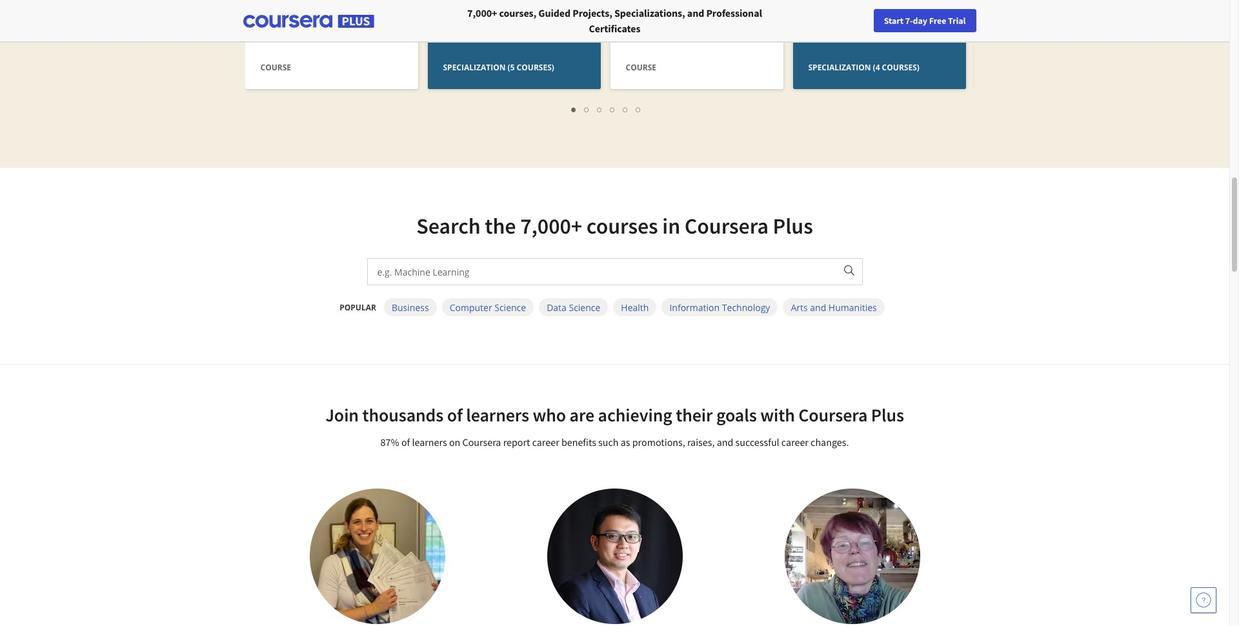 Task type: vqa. For each thing, say whether or not it's contained in the screenshot.
Specialization (5 Courses)'s Courses)
yes



Task type: describe. For each thing, give the bounding box(es) containing it.
help center image
[[1196, 593, 1212, 608]]

courses) for specialization (5 courses)
[[517, 62, 554, 73]]

university for university of illinois at urbana- champaign
[[260, 0, 303, 6]]

leading teams: developing as a leader. university of illinois at urbana-champaign. course element
[[245, 0, 418, 92]]

popular
[[340, 302, 376, 313]]

courses) for specialization (4 courses)
[[882, 62, 920, 73]]

university of illinois at urbana- champaign
[[260, 0, 390, 22]]

technology
[[722, 301, 770, 313]]

87%
[[381, 436, 399, 449]]

join
[[325, 403, 359, 427]]

their
[[676, 403, 713, 427]]

career
[[973, 15, 998, 26]]

5
[[623, 103, 628, 116]]

of for learners
[[401, 436, 410, 449]]

arts and humanities
[[791, 301, 877, 313]]

arts
[[791, 301, 808, 313]]

data
[[547, 301, 567, 313]]

2 career from the left
[[782, 436, 809, 449]]

report
[[503, 436, 530, 449]]

search the 7,000+ courses in coursera plus
[[417, 212, 813, 239]]

1 horizontal spatial learners
[[466, 403, 529, 427]]

1 vertical spatial 7,000+
[[520, 212, 582, 239]]

data science button
[[539, 298, 608, 316]]

4 button
[[606, 102, 619, 117]]

business button
[[384, 298, 437, 316]]

university for university of pennsylvania
[[808, 10, 851, 22]]

promotions,
[[632, 436, 685, 449]]

(5
[[508, 62, 515, 73]]

1 button
[[568, 102, 581, 117]]

computer
[[450, 301, 492, 313]]

join thousands of learners who are achieving their goals with coursera plus
[[325, 403, 904, 427]]

find
[[917, 15, 934, 26]]

new
[[954, 15, 971, 26]]

computer science
[[450, 301, 526, 313]]

achieving
[[598, 403, 672, 427]]

learner image abigail p. image
[[310, 489, 445, 624]]

pennsylvania
[[864, 10, 919, 22]]

specialization (5 courses)
[[443, 62, 554, 73]]

science for computer science
[[495, 301, 526, 313]]

courses,
[[499, 6, 537, 19]]

1 vertical spatial coursera
[[799, 403, 868, 427]]

7,000+ inside 7,000+ courses, guided projects, specializations, and professional certificates
[[467, 6, 497, 19]]

your
[[935, 15, 953, 26]]

information technology
[[670, 301, 770, 313]]

introduction to programming with python and java. university of pennsylvania. specialization (4 courses) element
[[793, 0, 966, 190]]

specialization for specialization (5 courses)
[[443, 62, 506, 73]]

0 horizontal spatial coursera
[[463, 436, 501, 449]]

87% of learners on coursera report career benefits such as promotions, raises, and successful career changes.
[[381, 436, 849, 449]]

7,000+ courses, guided projects, specializations, and professional certificates
[[467, 6, 762, 35]]

course for the structured query language (sql). university of colorado boulder. course element at the top of the page
[[626, 62, 656, 73]]

on
[[449, 436, 460, 449]]

the
[[485, 212, 516, 239]]

2 button
[[581, 102, 594, 117]]

who
[[533, 403, 566, 427]]

specialization for specialization (4 courses)
[[808, 62, 871, 73]]

of for pennsylvania
[[853, 10, 861, 22]]

of for illinois
[[305, 0, 313, 6]]

2
[[585, 103, 590, 116]]

course for leading teams: developing as a leader. university of illinois at urbana-champaign. course element
[[260, 62, 291, 73]]

health button
[[613, 298, 657, 316]]

arts and humanities button
[[783, 298, 885, 316]]

search
[[417, 212, 481, 239]]

3 button
[[594, 102, 606, 117]]

information
[[670, 301, 720, 313]]

the structured query language (sql). university of colorado boulder. course element
[[610, 0, 783, 92]]

start 7-day free trial
[[884, 15, 966, 26]]

4
[[610, 103, 615, 116]]

1
[[572, 103, 577, 116]]

Search the 7,000+ courses in Coursera Plus text field
[[368, 259, 835, 285]]

illinois
[[316, 0, 343, 6]]

university of pennsylvania
[[808, 10, 919, 22]]



Task type: locate. For each thing, give the bounding box(es) containing it.
2 horizontal spatial and
[[810, 301, 826, 313]]

6 button
[[632, 102, 645, 117]]

1 horizontal spatial science
[[569, 301, 601, 313]]

university up champaign
[[260, 0, 303, 6]]

of up the on
[[447, 403, 463, 427]]

and
[[687, 6, 704, 19], [810, 301, 826, 313], [717, 436, 734, 449]]

university left 'pennsylvania'
[[808, 10, 851, 22]]

free
[[929, 15, 946, 26]]

such
[[598, 436, 619, 449]]

data science
[[547, 301, 601, 313]]

in
[[662, 212, 680, 239]]

2 vertical spatial and
[[717, 436, 734, 449]]

science right computer
[[495, 301, 526, 313]]

7-
[[905, 15, 913, 26]]

certificates
[[589, 22, 641, 35]]

learners left the on
[[412, 436, 447, 449]]

career down with
[[782, 436, 809, 449]]

start 7-day free trial button
[[874, 9, 976, 32]]

science right the data
[[569, 301, 601, 313]]

specialization left (4
[[808, 62, 871, 73]]

6
[[636, 103, 641, 116]]

7,000+ right the
[[520, 212, 582, 239]]

guided
[[539, 6, 571, 19]]

learner image inés k. image
[[785, 489, 920, 624]]

health
[[621, 301, 649, 313]]

1 horizontal spatial coursera
[[685, 212, 769, 239]]

and right raises,
[[717, 436, 734, 449]]

projects,
[[573, 6, 612, 19]]

coursera
[[685, 212, 769, 239], [799, 403, 868, 427], [463, 436, 501, 449]]

successful
[[736, 436, 780, 449]]

humanities
[[829, 301, 877, 313]]

course down champaign
[[260, 62, 291, 73]]

list
[[251, 102, 961, 117]]

1 horizontal spatial specialization
[[808, 62, 871, 73]]

7,000+ left courses,
[[467, 6, 497, 19]]

start
[[884, 15, 904, 26]]

specialization
[[443, 62, 506, 73], [808, 62, 871, 73]]

1 horizontal spatial university
[[808, 10, 851, 22]]

day
[[913, 15, 928, 26]]

(4
[[873, 62, 880, 73]]

of left 'pennsylvania'
[[853, 10, 861, 22]]

coursera right the on
[[463, 436, 501, 449]]

1 courses) from the left
[[517, 62, 554, 73]]

university inside "university of illinois at urbana- champaign"
[[260, 0, 303, 6]]

with
[[760, 403, 795, 427]]

science
[[495, 301, 526, 313], [569, 301, 601, 313]]

course up 6
[[626, 62, 656, 73]]

of right 87%
[[401, 436, 410, 449]]

0 vertical spatial university
[[260, 0, 303, 6]]

specialization inside introduction to programming with python and java. university of pennsylvania. specialization (4 courses) element
[[808, 62, 871, 73]]

1 horizontal spatial courses)
[[882, 62, 920, 73]]

coursera right in
[[685, 212, 769, 239]]

None search field
[[178, 8, 487, 34]]

as
[[621, 436, 630, 449]]

3
[[597, 103, 603, 116]]

coursera up changes.
[[799, 403, 868, 427]]

1 horizontal spatial course
[[626, 62, 656, 73]]

0 vertical spatial learners
[[466, 403, 529, 427]]

of up the coursera plus "image"
[[305, 0, 313, 6]]

python for everybody. university of michigan. specialization (5 courses) element
[[428, 0, 601, 190]]

0 vertical spatial 7,000+
[[467, 6, 497, 19]]

courses) right '(5'
[[517, 62, 554, 73]]

1 vertical spatial learners
[[412, 436, 447, 449]]

1 horizontal spatial plus
[[871, 403, 904, 427]]

information technology button
[[662, 298, 778, 316]]

0 vertical spatial and
[[687, 6, 704, 19]]

2 specialization from the left
[[808, 62, 871, 73]]

2 courses) from the left
[[882, 62, 920, 73]]

1 horizontal spatial 7,000+
[[520, 212, 582, 239]]

champaign
[[260, 10, 308, 22]]

1 vertical spatial plus
[[871, 403, 904, 427]]

at
[[345, 0, 353, 6]]

science for data science
[[569, 301, 601, 313]]

thousands
[[362, 403, 444, 427]]

learners up report
[[466, 403, 529, 427]]

specialization inside python for everybody. university of michigan. specialization (5 courses) element
[[443, 62, 506, 73]]

changes.
[[811, 436, 849, 449]]

career
[[532, 436, 559, 449], [782, 436, 809, 449]]

1 vertical spatial university
[[808, 10, 851, 22]]

7,000+
[[467, 6, 497, 19], [520, 212, 582, 239]]

0 horizontal spatial 7,000+
[[467, 6, 497, 19]]

raises,
[[687, 436, 715, 449]]

find your new career
[[917, 15, 998, 26]]

plus
[[773, 212, 813, 239], [871, 403, 904, 427]]

goals
[[716, 403, 757, 427]]

0 vertical spatial plus
[[773, 212, 813, 239]]

course
[[260, 62, 291, 73], [626, 62, 656, 73]]

professional
[[706, 6, 762, 19]]

5 button
[[619, 102, 632, 117]]

find your new career link
[[911, 13, 1004, 29]]

2 horizontal spatial coursera
[[799, 403, 868, 427]]

coursera plus image
[[243, 15, 374, 28]]

0 vertical spatial coursera
[[685, 212, 769, 239]]

2 science from the left
[[569, 301, 601, 313]]

0 horizontal spatial course
[[260, 62, 291, 73]]

courses
[[587, 212, 658, 239]]

learners
[[466, 403, 529, 427], [412, 436, 447, 449]]

science inside button
[[569, 301, 601, 313]]

benefits
[[562, 436, 596, 449]]

business
[[392, 301, 429, 313]]

0 horizontal spatial university
[[260, 0, 303, 6]]

learner image shi jie f. image
[[547, 489, 683, 624]]

2 course from the left
[[626, 62, 656, 73]]

and inside 7,000+ courses, guided projects, specializations, and professional certificates
[[687, 6, 704, 19]]

computer science button
[[442, 298, 534, 316]]

0 horizontal spatial and
[[687, 6, 704, 19]]

2 vertical spatial coursera
[[463, 436, 501, 449]]

0 horizontal spatial plus
[[773, 212, 813, 239]]

and left professional
[[687, 6, 704, 19]]

0 horizontal spatial learners
[[412, 436, 447, 449]]

of
[[305, 0, 313, 6], [853, 10, 861, 22], [447, 403, 463, 427], [401, 436, 410, 449]]

specializations,
[[614, 6, 685, 19]]

courses) right (4
[[882, 62, 920, 73]]

1 course from the left
[[260, 62, 291, 73]]

1 horizontal spatial career
[[782, 436, 809, 449]]

0 horizontal spatial specialization
[[443, 62, 506, 73]]

urbana-
[[356, 0, 390, 6]]

are
[[570, 403, 595, 427]]

university
[[260, 0, 303, 6], [808, 10, 851, 22]]

1 science from the left
[[495, 301, 526, 313]]

1 career from the left
[[532, 436, 559, 449]]

0 horizontal spatial career
[[532, 436, 559, 449]]

and inside button
[[810, 301, 826, 313]]

and right arts at the right
[[810, 301, 826, 313]]

1 vertical spatial and
[[810, 301, 826, 313]]

0 horizontal spatial courses)
[[517, 62, 554, 73]]

specialization (4 courses)
[[808, 62, 920, 73]]

trial
[[948, 15, 966, 26]]

science inside button
[[495, 301, 526, 313]]

courses)
[[517, 62, 554, 73], [882, 62, 920, 73]]

1 specialization from the left
[[443, 62, 506, 73]]

1 horizontal spatial and
[[717, 436, 734, 449]]

0 horizontal spatial science
[[495, 301, 526, 313]]

career down who
[[532, 436, 559, 449]]

specialization left '(5'
[[443, 62, 506, 73]]

list containing 1
[[251, 102, 961, 117]]

of inside "university of illinois at urbana- champaign"
[[305, 0, 313, 6]]



